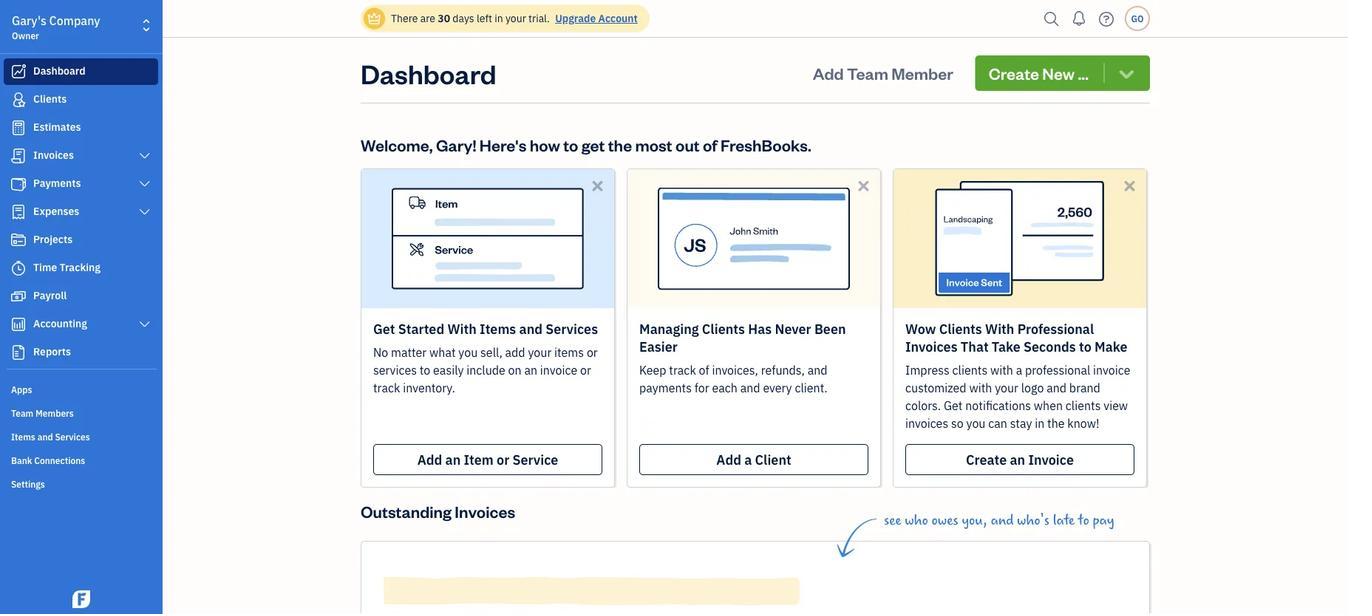 Task type: describe. For each thing, give the bounding box(es) containing it.
notifications image
[[1067, 4, 1091, 33]]

chart image
[[10, 317, 27, 332]]

keep
[[639, 363, 666, 378]]

client.
[[795, 380, 828, 396]]

create an invoice
[[966, 451, 1074, 468]]

who's
[[1017, 512, 1050, 529]]

bank connections link
[[4, 449, 158, 471]]

professional
[[1018, 320, 1094, 337]]

time tracking
[[33, 261, 101, 274]]

dashboard image
[[10, 64, 27, 79]]

and right you,
[[991, 512, 1014, 529]]

bank
[[11, 455, 32, 466]]

take
[[992, 338, 1021, 355]]

invoices inside main element
[[33, 148, 74, 162]]

add
[[505, 345, 525, 360]]

items and services
[[11, 431, 90, 443]]

dismiss image for managing clients has never been easier
[[855, 177, 872, 194]]

services inside get started with items and services no matter what you sell, add your items or services to easily include on an invoice or track inventory.
[[546, 320, 598, 337]]

your inside wow clients with professional invoices that take seconds to make impress clients with a professional invoice customized with your logo and brand colors. get notifications when clients view invoices so you can stay in the know!
[[995, 380, 1019, 396]]

outstanding
[[361, 501, 452, 522]]

services inside items and services link
[[55, 431, 90, 443]]

settings link
[[4, 472, 158, 495]]

track inside managing clients has never been easier keep track of invoices, refunds, and payments for each and every client.
[[669, 363, 696, 378]]

team members link
[[4, 401, 158, 424]]

0 horizontal spatial your
[[506, 11, 526, 25]]

project image
[[10, 233, 27, 248]]

brand
[[1070, 380, 1101, 396]]

left
[[477, 11, 492, 25]]

impress
[[906, 363, 950, 378]]

apps link
[[4, 378, 158, 400]]

0 vertical spatial clients
[[952, 363, 988, 378]]

managing clients has never been easier keep track of invoices, refunds, and payments for each and every client.
[[639, 320, 846, 396]]

crown image
[[367, 11, 382, 26]]

payments
[[639, 380, 692, 396]]

accounting
[[33, 317, 87, 330]]

see who owes you, and who's late to pay
[[884, 512, 1115, 529]]

chevron large down image
[[138, 178, 152, 190]]

members
[[36, 407, 74, 419]]

…
[[1078, 62, 1089, 84]]

chevron large down image for expenses
[[138, 206, 152, 218]]

0 vertical spatial with
[[991, 363, 1013, 378]]

wow clients with professional invoices that take seconds to make impress clients with a professional invoice customized with your logo and brand colors. get notifications when clients view invoices so you can stay in the know!
[[906, 320, 1131, 431]]

money image
[[10, 289, 27, 304]]

logo
[[1021, 380, 1044, 396]]

add a client link
[[639, 444, 869, 475]]

payments
[[33, 176, 81, 190]]

and up client.
[[808, 363, 828, 378]]

outstanding invoices
[[361, 501, 515, 522]]

settings
[[11, 478, 45, 490]]

invoices
[[906, 416, 949, 431]]

to inside get started with items and services no matter what you sell, add your items or services to easily include on an invoice or track inventory.
[[420, 363, 430, 378]]

tracking
[[60, 261, 101, 274]]

managing
[[639, 320, 699, 337]]

started
[[398, 320, 444, 337]]

invoice image
[[10, 149, 27, 163]]

payroll
[[33, 289, 67, 302]]

there
[[391, 11, 418, 25]]

and inside get started with items and services no matter what you sell, add your items or services to easily include on an invoice or track inventory.
[[519, 320, 543, 337]]

and inside wow clients with professional invoices that take seconds to make impress clients with a professional invoice customized with your logo and brand colors. get notifications when clients view invoices so you can stay in the know!
[[1047, 380, 1067, 396]]

most
[[635, 134, 672, 155]]

items inside items and services link
[[11, 431, 35, 443]]

late
[[1053, 512, 1075, 529]]

see
[[884, 512, 902, 529]]

gary's
[[12, 13, 46, 28]]

your inside get started with items and services no matter what you sell, add your items or services to easily include on an invoice or track inventory.
[[528, 345, 552, 360]]

2 vertical spatial or
[[497, 451, 510, 468]]

add an item or service link
[[373, 444, 602, 475]]

notifications
[[966, 398, 1031, 414]]

company
[[49, 13, 100, 28]]

wow
[[906, 320, 936, 337]]

owes
[[932, 512, 959, 529]]

view
[[1104, 398, 1128, 414]]

accounting link
[[4, 311, 158, 338]]

0 vertical spatial or
[[587, 345, 598, 360]]

welcome, gary! here's how to get the most out of freshbooks.
[[361, 134, 812, 155]]

clients for managing
[[702, 320, 745, 337]]

expenses
[[33, 204, 79, 218]]

pay
[[1093, 512, 1115, 529]]

freshbooks.
[[721, 134, 812, 155]]

invoice inside wow clients with professional invoices that take seconds to make impress clients with a professional invoice customized with your logo and brand colors. get notifications when clients view invoices so you can stay in the know!
[[1093, 363, 1131, 378]]

every
[[763, 380, 792, 396]]

go button
[[1125, 6, 1150, 31]]

main element
[[0, 0, 200, 614]]

with for clients
[[985, 320, 1015, 337]]

expenses link
[[4, 199, 158, 225]]

chevron large down image for invoices
[[138, 150, 152, 162]]

payment image
[[10, 177, 27, 191]]

apps
[[11, 384, 32, 395]]

here's
[[480, 134, 527, 155]]

include
[[467, 363, 505, 378]]

upgrade account link
[[552, 11, 638, 25]]

refunds,
[[761, 363, 805, 378]]

client image
[[10, 92, 27, 107]]

dismiss image for wow clients with professional invoices that take seconds to make
[[1121, 177, 1138, 194]]

know!
[[1068, 416, 1100, 431]]

invoice inside get started with items and services no matter what you sell, add your items or services to easily include on an invoice or track inventory.
[[540, 363, 577, 378]]

projects link
[[4, 227, 158, 254]]

there are 30 days left in your trial. upgrade account
[[391, 11, 638, 25]]

you inside get started with items and services no matter what you sell, add your items or services to easily include on an invoice or track inventory.
[[459, 345, 478, 360]]

get started with items and services no matter what you sell, add your items or services to easily include on an invoice or track inventory.
[[373, 320, 598, 396]]

an for invoices
[[1010, 451, 1025, 468]]

make
[[1095, 338, 1128, 355]]

clients link
[[4, 86, 158, 113]]

of inside managing clients has never been easier keep track of invoices, refunds, and payments for each and every client.
[[699, 363, 709, 378]]

chevron large down image for accounting
[[138, 319, 152, 330]]

each
[[712, 380, 738, 396]]



Task type: locate. For each thing, give the bounding box(es) containing it.
your right add
[[528, 345, 552, 360]]

clients inside managing clients has never been easier keep track of invoices, refunds, and payments for each and every client.
[[702, 320, 745, 337]]

you,
[[962, 512, 987, 529]]

0 horizontal spatial get
[[373, 320, 395, 337]]

chevron large down image inside accounting link
[[138, 319, 152, 330]]

of
[[703, 134, 718, 155], [699, 363, 709, 378]]

estimates link
[[4, 115, 158, 141]]

1 invoice from the left
[[540, 363, 577, 378]]

create new … button
[[976, 55, 1150, 91]]

or right the item
[[497, 451, 510, 468]]

to up inventory.
[[420, 363, 430, 378]]

or
[[587, 345, 598, 360], [580, 363, 591, 378], [497, 451, 510, 468]]

0 horizontal spatial team
[[11, 407, 33, 419]]

clients up the estimates
[[33, 92, 67, 106]]

or right items
[[587, 345, 598, 360]]

0 horizontal spatial a
[[745, 451, 752, 468]]

an right on
[[524, 363, 537, 378]]

estimates
[[33, 120, 81, 134]]

an left the item
[[445, 451, 461, 468]]

create for create an invoice
[[966, 451, 1007, 468]]

1 horizontal spatial clients
[[702, 320, 745, 337]]

with up notifications
[[969, 380, 992, 396]]

1 horizontal spatial dismiss image
[[1121, 177, 1138, 194]]

0 horizontal spatial clients
[[33, 92, 67, 106]]

chevron large down image up chevron large down image
[[138, 150, 152, 162]]

on
[[508, 363, 522, 378]]

get inside get started with items and services no matter what you sell, add your items or services to easily include on an invoice or track inventory.
[[373, 320, 395, 337]]

a
[[1016, 363, 1023, 378], [745, 451, 752, 468]]

get inside wow clients with professional invoices that take seconds to make impress clients with a professional invoice customized with your logo and brand colors. get notifications when clients view invoices so you can stay in the know!
[[944, 398, 963, 414]]

items
[[480, 320, 516, 337], [11, 431, 35, 443]]

no
[[373, 345, 388, 360]]

1 with from the left
[[448, 320, 477, 337]]

0 vertical spatial services
[[546, 320, 598, 337]]

1 vertical spatial items
[[11, 431, 35, 443]]

1 vertical spatial you
[[967, 416, 986, 431]]

get up the so
[[944, 398, 963, 414]]

clients inside wow clients with professional invoices that take seconds to make impress clients with a professional invoice customized with your logo and brand colors. get notifications when clients view invoices so you can stay in the know!
[[939, 320, 982, 337]]

the right get
[[608, 134, 632, 155]]

with up take
[[985, 320, 1015, 337]]

add for add an item or service
[[417, 451, 442, 468]]

with up what
[[448, 320, 477, 337]]

items up bank
[[11, 431, 35, 443]]

gary's company owner
[[12, 13, 100, 41]]

2 horizontal spatial clients
[[939, 320, 982, 337]]

invoices inside wow clients with professional invoices that take seconds to make impress clients with a professional invoice customized with your logo and brand colors. get notifications when clients view invoices so you can stay in the know!
[[906, 338, 958, 355]]

1 horizontal spatial items
[[480, 320, 516, 337]]

go to help image
[[1095, 8, 1118, 30]]

2 with from the left
[[985, 320, 1015, 337]]

matter
[[391, 345, 427, 360]]

add team member button
[[800, 55, 967, 91]]

service
[[513, 451, 558, 468]]

0 vertical spatial you
[[459, 345, 478, 360]]

track up payments
[[669, 363, 696, 378]]

clients up know!
[[1066, 398, 1101, 414]]

report image
[[10, 345, 27, 360]]

what
[[430, 345, 456, 360]]

estimate image
[[10, 120, 27, 135]]

0 vertical spatial in
[[495, 11, 503, 25]]

team inside 'link'
[[11, 407, 33, 419]]

the down when
[[1048, 416, 1065, 431]]

stay
[[1010, 416, 1032, 431]]

with for started
[[448, 320, 477, 337]]

expense image
[[10, 205, 27, 220]]

invoice
[[1029, 451, 1074, 468]]

connections
[[34, 455, 85, 466]]

0 horizontal spatial services
[[55, 431, 90, 443]]

create inside dropdown button
[[989, 62, 1039, 84]]

1 vertical spatial team
[[11, 407, 33, 419]]

and inside main element
[[37, 431, 53, 443]]

timer image
[[10, 261, 27, 276]]

0 horizontal spatial invoice
[[540, 363, 577, 378]]

the inside wow clients with professional invoices that take seconds to make impress clients with a professional invoice customized with your logo and brand colors. get notifications when clients view invoices so you can stay in the know!
[[1048, 416, 1065, 431]]

with down take
[[991, 363, 1013, 378]]

get
[[582, 134, 605, 155]]

add for add a client
[[717, 451, 741, 468]]

clients left has
[[702, 320, 745, 337]]

sell,
[[481, 345, 503, 360]]

trial.
[[529, 11, 550, 25]]

time tracking link
[[4, 255, 158, 282]]

invoice down make
[[1093, 363, 1131, 378]]

items up sell,
[[480, 320, 516, 337]]

2 horizontal spatial add
[[813, 62, 844, 84]]

1 horizontal spatial with
[[985, 320, 1015, 337]]

an left invoice
[[1010, 451, 1025, 468]]

create new …
[[989, 62, 1089, 84]]

your up notifications
[[995, 380, 1019, 396]]

your
[[506, 11, 526, 25], [528, 345, 552, 360], [995, 380, 1019, 396]]

services up bank connections link
[[55, 431, 90, 443]]

1 horizontal spatial an
[[524, 363, 537, 378]]

payments link
[[4, 171, 158, 197]]

so
[[951, 416, 964, 431]]

1 horizontal spatial invoice
[[1093, 363, 1131, 378]]

time
[[33, 261, 57, 274]]

create down can
[[966, 451, 1007, 468]]

chevron large down image down payroll 'link'
[[138, 319, 152, 330]]

with inside wow clients with professional invoices that take seconds to make impress clients with a professional invoice customized with your logo and brand colors. get notifications when clients view invoices so you can stay in the know!
[[985, 320, 1015, 337]]

in inside wow clients with professional invoices that take seconds to make impress clients with a professional invoice customized with your logo and brand colors. get notifications when clients view invoices so you can stay in the know!
[[1035, 416, 1045, 431]]

seconds
[[1024, 338, 1076, 355]]

2 vertical spatial your
[[995, 380, 1019, 396]]

1 horizontal spatial the
[[1048, 416, 1065, 431]]

to left pay
[[1078, 512, 1089, 529]]

1 horizontal spatial add
[[717, 451, 741, 468]]

the
[[608, 134, 632, 155], [1048, 416, 1065, 431]]

how
[[530, 134, 560, 155]]

1 horizontal spatial a
[[1016, 363, 1023, 378]]

member
[[892, 62, 954, 84]]

1 vertical spatial chevron large down image
[[138, 206, 152, 218]]

gary!
[[436, 134, 476, 155]]

in right stay
[[1035, 416, 1045, 431]]

0 vertical spatial the
[[608, 134, 632, 155]]

an inside get started with items and services no matter what you sell, add your items or services to easily include on an invoice or track inventory.
[[524, 363, 537, 378]]

chevron large down image inside invoices link
[[138, 150, 152, 162]]

invoices
[[33, 148, 74, 162], [906, 338, 958, 355], [455, 501, 515, 522]]

or down items
[[580, 363, 591, 378]]

dashboard inside dashboard link
[[33, 64, 85, 78]]

1 horizontal spatial services
[[546, 320, 598, 337]]

1 horizontal spatial clients
[[1066, 398, 1101, 414]]

to inside wow clients with professional invoices that take seconds to make impress clients with a professional invoice customized with your logo and brand colors. get notifications when clients view invoices so you can stay in the know!
[[1079, 338, 1092, 355]]

professional
[[1025, 363, 1091, 378]]

a up the logo
[[1016, 363, 1023, 378]]

0 horizontal spatial dashboard
[[33, 64, 85, 78]]

an
[[524, 363, 537, 378], [445, 451, 461, 468], [1010, 451, 1025, 468]]

to left get
[[563, 134, 578, 155]]

upgrade
[[555, 11, 596, 25]]

and down invoices,
[[741, 380, 760, 396]]

track down services
[[373, 380, 400, 396]]

2 vertical spatial invoices
[[455, 501, 515, 522]]

clients for wow
[[939, 320, 982, 337]]

bank connections
[[11, 455, 85, 466]]

2 horizontal spatial invoices
[[906, 338, 958, 355]]

0 vertical spatial create
[[989, 62, 1039, 84]]

team inside button
[[847, 62, 889, 84]]

you left sell,
[[459, 345, 478, 360]]

a left "client"
[[745, 451, 752, 468]]

0 vertical spatial get
[[373, 320, 395, 337]]

invoice down items
[[540, 363, 577, 378]]

1 vertical spatial get
[[944, 398, 963, 414]]

1 vertical spatial the
[[1048, 416, 1065, 431]]

team left member
[[847, 62, 889, 84]]

1 vertical spatial clients
[[1066, 398, 1101, 414]]

2 dismiss image from the left
[[1121, 177, 1138, 194]]

2 invoice from the left
[[1093, 363, 1131, 378]]

0 vertical spatial of
[[703, 134, 718, 155]]

customized
[[906, 380, 967, 396]]

clients
[[952, 363, 988, 378], [1066, 398, 1101, 414]]

create left 'new' at top right
[[989, 62, 1039, 84]]

who
[[905, 512, 928, 529]]

invoices down add an item or service link
[[455, 501, 515, 522]]

search image
[[1040, 8, 1064, 30]]

team members
[[11, 407, 74, 419]]

items inside get started with items and services no matter what you sell, add your items or services to easily include on an invoice or track inventory.
[[480, 320, 516, 337]]

items and services link
[[4, 425, 158, 447]]

add inside button
[[813, 62, 844, 84]]

0 horizontal spatial add
[[417, 451, 442, 468]]

1 horizontal spatial track
[[669, 363, 696, 378]]

and up add
[[519, 320, 543, 337]]

out
[[676, 134, 700, 155]]

invoice
[[540, 363, 577, 378], [1093, 363, 1131, 378]]

2 horizontal spatial your
[[995, 380, 1019, 396]]

services up items
[[546, 320, 598, 337]]

items
[[554, 345, 584, 360]]

clients down that on the bottom of page
[[952, 363, 988, 378]]

team down apps
[[11, 407, 33, 419]]

and down team members
[[37, 431, 53, 443]]

add for add team member
[[813, 62, 844, 84]]

clients inside main element
[[33, 92, 67, 106]]

of right out
[[703, 134, 718, 155]]

1 vertical spatial invoices
[[906, 338, 958, 355]]

1 dismiss image from the left
[[855, 177, 872, 194]]

you right the so
[[967, 416, 986, 431]]

dismiss image
[[589, 177, 606, 194]]

0 vertical spatial items
[[480, 320, 516, 337]]

create
[[989, 62, 1039, 84], [966, 451, 1007, 468]]

0 horizontal spatial with
[[448, 320, 477, 337]]

dashboard link
[[4, 58, 158, 85]]

1 horizontal spatial in
[[1035, 416, 1045, 431]]

dashboard up clients link
[[33, 64, 85, 78]]

with
[[448, 320, 477, 337], [985, 320, 1015, 337]]

create for create new …
[[989, 62, 1039, 84]]

0 horizontal spatial in
[[495, 11, 503, 25]]

account
[[598, 11, 638, 25]]

that
[[961, 338, 989, 355]]

track inside get started with items and services no matter what you sell, add your items or services to easily include on an invoice or track inventory.
[[373, 380, 400, 396]]

your left trial.
[[506, 11, 526, 25]]

1 vertical spatial in
[[1035, 416, 1045, 431]]

and down professional
[[1047, 380, 1067, 396]]

0 vertical spatial a
[[1016, 363, 1023, 378]]

can
[[989, 416, 1008, 431]]

invoices up payments
[[33, 148, 74, 162]]

chevron large down image down chevron large down image
[[138, 206, 152, 218]]

0 vertical spatial team
[[847, 62, 889, 84]]

track
[[669, 363, 696, 378], [373, 380, 400, 396]]

days
[[453, 11, 474, 25]]

invoices,
[[712, 363, 758, 378]]

1 horizontal spatial get
[[944, 398, 963, 414]]

dismiss image
[[855, 177, 872, 194], [1121, 177, 1138, 194]]

1 horizontal spatial your
[[528, 345, 552, 360]]

services
[[373, 363, 417, 378]]

of up for
[[699, 363, 709, 378]]

to
[[563, 134, 578, 155], [1079, 338, 1092, 355], [420, 363, 430, 378], [1078, 512, 1089, 529]]

projects
[[33, 232, 73, 246]]

0 horizontal spatial you
[[459, 345, 478, 360]]

0 horizontal spatial an
[[445, 451, 461, 468]]

1 horizontal spatial dashboard
[[361, 55, 496, 91]]

1 vertical spatial with
[[969, 380, 992, 396]]

0 vertical spatial invoices
[[33, 148, 74, 162]]

dashboard down are
[[361, 55, 496, 91]]

a inside wow clients with professional invoices that take seconds to make impress clients with a professional invoice customized with your logo and brand colors. get notifications when clients view invoices so you can stay in the know!
[[1016, 363, 1023, 378]]

chevrondown image
[[1117, 63, 1137, 84]]

reports
[[33, 345, 71, 359]]

1 vertical spatial your
[[528, 345, 552, 360]]

reports link
[[4, 339, 158, 366]]

you inside wow clients with professional invoices that take seconds to make impress clients with a professional invoice customized with your logo and brand colors. get notifications when clients view invoices so you can stay in the know!
[[967, 416, 986, 431]]

to left make
[[1079, 338, 1092, 355]]

1 vertical spatial of
[[699, 363, 709, 378]]

1 vertical spatial or
[[580, 363, 591, 378]]

0 horizontal spatial dismiss image
[[855, 177, 872, 194]]

when
[[1034, 398, 1063, 414]]

go
[[1131, 13, 1144, 24]]

0 horizontal spatial track
[[373, 380, 400, 396]]

has
[[748, 320, 772, 337]]

an for and
[[445, 451, 461, 468]]

0 horizontal spatial clients
[[952, 363, 988, 378]]

get up no
[[373, 320, 395, 337]]

1 horizontal spatial team
[[847, 62, 889, 84]]

0 vertical spatial your
[[506, 11, 526, 25]]

clients up that on the bottom of page
[[939, 320, 982, 337]]

invoices down the wow
[[906, 338, 958, 355]]

with inside get started with items and services no matter what you sell, add your items or services to easily include on an invoice or track inventory.
[[448, 320, 477, 337]]

client
[[755, 451, 792, 468]]

never
[[775, 320, 811, 337]]

0 horizontal spatial invoices
[[33, 148, 74, 162]]

1 vertical spatial create
[[966, 451, 1007, 468]]

freshbooks image
[[69, 591, 93, 608]]

add a client
[[717, 451, 792, 468]]

2 horizontal spatial an
[[1010, 451, 1025, 468]]

0 vertical spatial track
[[669, 363, 696, 378]]

chevron large down image
[[138, 150, 152, 162], [138, 206, 152, 218], [138, 319, 152, 330]]

0 horizontal spatial the
[[608, 134, 632, 155]]

0 vertical spatial chevron large down image
[[138, 150, 152, 162]]

2 chevron large down image from the top
[[138, 206, 152, 218]]

3 chevron large down image from the top
[[138, 319, 152, 330]]

1 chevron large down image from the top
[[138, 150, 152, 162]]

inventory.
[[403, 380, 455, 396]]

1 vertical spatial track
[[373, 380, 400, 396]]

1 vertical spatial services
[[55, 431, 90, 443]]

1 horizontal spatial you
[[967, 416, 986, 431]]

2 vertical spatial chevron large down image
[[138, 319, 152, 330]]

owner
[[12, 30, 39, 41]]

services
[[546, 320, 598, 337], [55, 431, 90, 443]]

welcome,
[[361, 134, 433, 155]]

1 horizontal spatial invoices
[[455, 501, 515, 522]]

0 horizontal spatial items
[[11, 431, 35, 443]]

create an invoice link
[[906, 444, 1135, 475]]

in right left
[[495, 11, 503, 25]]

1 vertical spatial a
[[745, 451, 752, 468]]



Task type: vqa. For each thing, say whether or not it's contained in the screenshot.
chevron large down icon in the Payments link
yes



